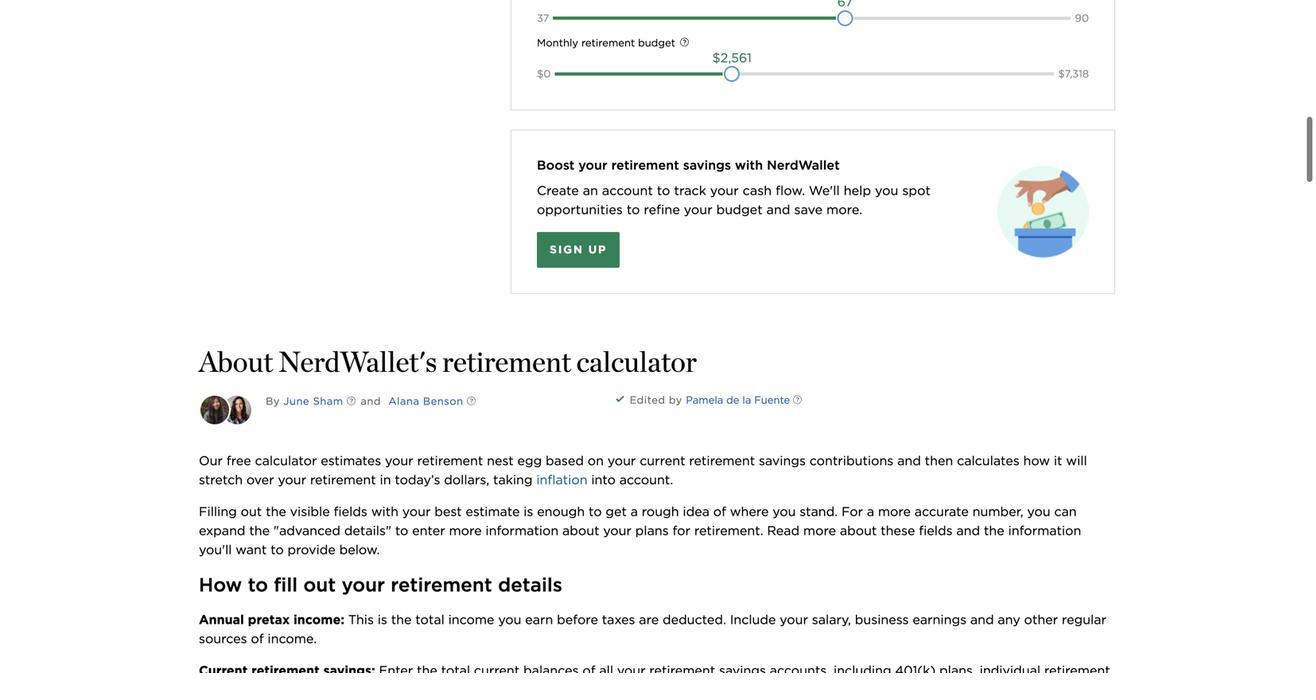 Task type: vqa. For each thing, say whether or not it's contained in the screenshot.
the bottommost See
no



Task type: describe. For each thing, give the bounding box(es) containing it.
pretax
[[248, 613, 290, 628]]

fill
[[274, 574, 298, 597]]

this is the total income you earn before taxes are deducted. include your salary, business earnings and any other regular sources of income.
[[199, 613, 1110, 647]]

estimates
[[321, 453, 381, 469]]

is inside filling out the visible fields with your best estimate is enough to get a rough idea of where you stand. for a more accurate number, you can expand the "advanced details" to enter more information about your plans for retirement. read more about these fields and the information you'll want to provide below.
[[524, 504, 533, 520]]

2 information from the left
[[1008, 523, 1081, 539]]

edited
[[630, 394, 665, 407]]

your down track
[[684, 202, 712, 218]]

estimate
[[466, 504, 520, 520]]

enough
[[537, 504, 585, 520]]

alana benson
[[388, 395, 463, 408]]

enter
[[412, 523, 445, 539]]

1 horizontal spatial with
[[735, 158, 763, 173]]

retirement up the total
[[391, 574, 492, 597]]

earnings
[[913, 613, 966, 628]]

today's
[[395, 473, 440, 488]]

provide
[[288, 543, 336, 558]]

current
[[640, 453, 685, 469]]

regular
[[1062, 613, 1106, 628]]

nerdwallet
[[767, 158, 840, 173]]

sign up link
[[537, 232, 620, 268]]

cash
[[743, 183, 772, 199]]

by
[[266, 395, 280, 408]]

your up this
[[342, 574, 385, 597]]

your up inflation into account.
[[607, 453, 636, 469]]

june sham image
[[200, 396, 229, 425]]

in
[[380, 473, 391, 488]]

sign
[[550, 243, 584, 257]]

before
[[557, 613, 598, 628]]

on
[[588, 453, 604, 469]]

your down get
[[603, 523, 632, 539]]

sources
[[199, 632, 247, 647]]

monthly
[[537, 36, 578, 49]]

90
[[1075, 12, 1089, 24]]

want
[[236, 543, 267, 558]]

june
[[283, 395, 310, 408]]

it
[[1054, 453, 1062, 469]]

calculator inside our free calculator estimates your retirement nest egg based on your current retirement savings contributions and then calculates how it will stretch over your retirement in today's dollars, taking
[[255, 453, 317, 469]]

and inside filling out the visible fields with your best estimate is enough to get a rough idea of where you stand. for a more accurate number, you can expand the "advanced details" to enter more information about your plans for retirement. read more about these fields and the information you'll want to provide below.
[[956, 523, 980, 539]]

retirement.
[[694, 523, 763, 539]]

salary,
[[812, 613, 851, 628]]

about nerdwallet's retirement calculator
[[199, 345, 697, 379]]

our free calculator estimates your retirement nest egg based on your current retirement savings contributions and then calculates how it will stretch over your retirement in today's dollars, taking
[[199, 453, 1091, 488]]

based
[[546, 453, 584, 469]]

how
[[199, 574, 242, 597]]

your up enter on the left bottom
[[402, 504, 431, 520]]

more information about monthly retirement budget image
[[667, 26, 702, 61]]

1 about from the left
[[562, 523, 599, 539]]

get
[[606, 504, 627, 520]]

track
[[674, 183, 706, 199]]

taxes
[[602, 613, 635, 628]]

budget inside 'create an account to track your cash flow. we'll help you spot opportunities to refine your budget and save more.'
[[716, 202, 763, 218]]

la
[[742, 394, 751, 407]]

free
[[226, 453, 251, 469]]

to up the refine
[[657, 183, 670, 199]]

business
[[855, 613, 909, 628]]

0 horizontal spatial budget
[[638, 36, 675, 49]]

of inside this is the total income you earn before taxes are deducted. include your salary, business earnings and any other regular sources of income.
[[251, 632, 264, 647]]

inflation link
[[536, 473, 587, 488]]

idea
[[683, 504, 709, 520]]

contributions
[[810, 453, 893, 469]]

2 about from the left
[[840, 523, 877, 539]]

filling
[[199, 504, 237, 520]]

income.
[[268, 632, 317, 647]]

your inside this is the total income you earn before taxes are deducted. include your salary, business earnings and any other regular sources of income.
[[780, 613, 808, 628]]

visible
[[290, 504, 330, 520]]

are
[[639, 613, 659, 628]]

edited by pamela de la fuente
[[630, 394, 790, 407]]

then
[[925, 453, 953, 469]]

retirement up dollars,
[[417, 453, 483, 469]]

with inside filling out the visible fields with your best estimate is enough to get a rough idea of where you stand. for a more accurate number, you can expand the "advanced details" to enter more information about your plans for retirement. read more about these fields and the information you'll want to provide below.
[[371, 504, 399, 520]]

total
[[415, 613, 444, 628]]

taking
[[493, 473, 533, 488]]

and inside 'create an account to track your cash flow. we'll help you spot opportunities to refine your budget and save more.'
[[766, 202, 790, 218]]

1 horizontal spatial out
[[303, 574, 336, 597]]

is inside this is the total income you earn before taxes are deducted. include your salary, business earnings and any other regular sources of income.
[[378, 613, 387, 628]]

where
[[730, 504, 769, 520]]

can
[[1054, 504, 1077, 520]]

how
[[1023, 453, 1050, 469]]

refine
[[644, 202, 680, 218]]

we'll
[[809, 183, 840, 199]]

and left alana
[[357, 395, 381, 408]]

sham
[[313, 395, 343, 408]]

to left enter on the left bottom
[[395, 523, 408, 539]]

benson
[[423, 395, 463, 408]]

your up "an"
[[578, 158, 607, 173]]

de
[[726, 394, 739, 407]]

1 horizontal spatial more
[[803, 523, 836, 539]]

2 horizontal spatial more
[[878, 504, 911, 520]]

rough
[[642, 504, 679, 520]]

1 horizontal spatial calculator
[[576, 345, 697, 379]]

into
[[591, 473, 616, 488]]

deducted.
[[663, 613, 726, 628]]

these
[[881, 523, 915, 539]]

you inside this is the total income you earn before taxes are deducted. include your salary, business earnings and any other regular sources of income.
[[498, 613, 521, 628]]

details"
[[344, 523, 391, 539]]

dollars,
[[444, 473, 489, 488]]

annual
[[199, 613, 244, 628]]

for
[[673, 523, 690, 539]]

more.
[[826, 202, 862, 218]]

your right the 'over'
[[278, 473, 306, 488]]



Task type: locate. For each thing, give the bounding box(es) containing it.
include
[[730, 613, 776, 628]]

is right this
[[378, 613, 387, 628]]

more information about image down about nerdwallet's retirement calculator in the bottom of the page
[[454, 385, 489, 420]]

about down for
[[840, 523, 877, 539]]

1 horizontal spatial is
[[524, 504, 533, 520]]

out
[[241, 504, 262, 520], [303, 574, 336, 597]]

will
[[1066, 453, 1087, 469]]

annual pretax income:
[[199, 613, 344, 628]]

up
[[588, 243, 607, 257]]

to right the want
[[271, 543, 284, 558]]

to left fill
[[248, 574, 268, 597]]

calculator up the 'over'
[[255, 453, 317, 469]]

None range field
[[553, 8, 1071, 28], [555, 64, 1054, 84], [553, 8, 1071, 28], [555, 64, 1054, 84]]

nest
[[487, 453, 514, 469]]

0 horizontal spatial fields
[[334, 504, 367, 520]]

0 vertical spatial fields
[[334, 504, 367, 520]]

and left "any" at the right bottom of the page
[[970, 613, 994, 628]]

budget
[[638, 36, 675, 49], [716, 202, 763, 218]]

boost your retirement savings with nerdwallet
[[537, 158, 840, 173]]

you'll
[[199, 543, 232, 558]]

retirement up account
[[611, 158, 679, 173]]

information down can
[[1008, 523, 1081, 539]]

the inside this is the total income you earn before taxes are deducted. include your salary, business earnings and any other regular sources of income.
[[391, 613, 412, 628]]

alana
[[388, 395, 419, 408]]

income
[[448, 613, 494, 628]]

1 horizontal spatial of
[[713, 504, 726, 520]]

1 vertical spatial fields
[[919, 523, 953, 539]]

over
[[246, 473, 274, 488]]

0 horizontal spatial information
[[486, 523, 559, 539]]

of up retirement.
[[713, 504, 726, 520]]

is left enough
[[524, 504, 533, 520]]

and inside our free calculator estimates your retirement nest egg based on your current retirement savings contributions and then calculates how it will stretch over your retirement in today's dollars, taking
[[897, 453, 921, 469]]

0 vertical spatial with
[[735, 158, 763, 173]]

calculator up edited
[[576, 345, 697, 379]]

1 information from the left
[[486, 523, 559, 539]]

your up in
[[385, 453, 413, 469]]

you left earn
[[498, 613, 521, 628]]

0 horizontal spatial of
[[251, 632, 264, 647]]

more
[[878, 504, 911, 520], [449, 523, 482, 539], [803, 523, 836, 539]]

pamela
[[686, 394, 723, 407]]

savings inside our free calculator estimates your retirement nest egg based on your current retirement savings contributions and then calculates how it will stretch over your retirement in today's dollars, taking
[[759, 453, 806, 469]]

more down best
[[449, 523, 482, 539]]

our
[[199, 453, 223, 469]]

"advanced
[[274, 523, 340, 539]]

fuente
[[754, 394, 790, 407]]

you inside 'create an account to track your cash flow. we'll help you spot opportunities to refine your budget and save more.'
[[875, 183, 898, 199]]

alana benson link
[[388, 395, 463, 408]]

1 horizontal spatial more information about image
[[780, 384, 815, 419]]

1 vertical spatial out
[[303, 574, 336, 597]]

any
[[998, 613, 1020, 628]]

alana benson image
[[223, 396, 251, 425]]

you left can
[[1027, 504, 1050, 520]]

the down number,
[[984, 523, 1004, 539]]

account.
[[619, 473, 673, 488]]

0 vertical spatial out
[[241, 504, 262, 520]]

2 a from the left
[[867, 504, 874, 520]]

0 horizontal spatial with
[[371, 504, 399, 520]]

37
[[537, 12, 549, 24]]

the up the want
[[249, 523, 270, 539]]

1 horizontal spatial about
[[840, 523, 877, 539]]

fields
[[334, 504, 367, 520], [919, 523, 953, 539]]

with
[[735, 158, 763, 173], [371, 504, 399, 520]]

1 horizontal spatial savings
[[759, 453, 806, 469]]

$0
[[537, 68, 551, 80]]

1 vertical spatial with
[[371, 504, 399, 520]]

save
[[794, 202, 823, 218]]

inflation
[[536, 473, 587, 488]]

retirement up benson
[[442, 345, 571, 379]]

fields down accurate
[[919, 523, 953, 539]]

an
[[583, 183, 598, 199]]

stand.
[[800, 504, 838, 520]]

0 vertical spatial calculator
[[576, 345, 697, 379]]

1 horizontal spatial a
[[867, 504, 874, 520]]

of down pretax
[[251, 632, 264, 647]]

0 horizontal spatial a
[[631, 504, 638, 520]]

a right get
[[631, 504, 638, 520]]

you right help
[[875, 183, 898, 199]]

plans
[[635, 523, 669, 539]]

0 horizontal spatial calculator
[[255, 453, 317, 469]]

1 vertical spatial budget
[[716, 202, 763, 218]]

sign up
[[550, 243, 607, 257]]

account
[[602, 183, 653, 199]]

by
[[669, 394, 682, 407]]

more up these
[[878, 504, 911, 520]]

1 a from the left
[[631, 504, 638, 520]]

of inside filling out the visible fields with your best estimate is enough to get a rough idea of where you stand. for a more accurate number, you can expand the "advanced details" to enter more information about your plans for retirement. read more about these fields and the information you'll want to provide below.
[[713, 504, 726, 520]]

create
[[537, 183, 579, 199]]

below.
[[339, 543, 380, 558]]

this
[[348, 613, 374, 628]]

and
[[766, 202, 790, 218], [357, 395, 381, 408], [897, 453, 921, 469], [956, 523, 980, 539], [970, 613, 994, 628]]

the left visible
[[266, 504, 286, 520]]

1 horizontal spatial information
[[1008, 523, 1081, 539]]

you
[[875, 183, 898, 199], [773, 504, 796, 520], [1027, 504, 1050, 520], [498, 613, 521, 628]]

about
[[562, 523, 599, 539], [840, 523, 877, 539]]

june sham
[[283, 395, 343, 408]]

out inside filling out the visible fields with your best estimate is enough to get a rough idea of where you stand. for a more accurate number, you can expand the "advanced details" to enter more information about your plans for retirement. read more about these fields and the information you'll want to provide below.
[[241, 504, 262, 520]]

stretch
[[199, 473, 243, 488]]

0 horizontal spatial more
[[449, 523, 482, 539]]

0 horizontal spatial more information about image
[[454, 385, 489, 420]]

retirement up idea
[[689, 453, 755, 469]]

about
[[199, 345, 273, 379]]

0 horizontal spatial is
[[378, 613, 387, 628]]

0 horizontal spatial savings
[[683, 158, 731, 173]]

inflation into account.
[[536, 473, 673, 488]]

more down stand.
[[803, 523, 836, 539]]

1 vertical spatial is
[[378, 613, 387, 628]]

details
[[498, 574, 562, 597]]

1 horizontal spatial fields
[[919, 523, 953, 539]]

number,
[[972, 504, 1023, 520]]

and down accurate
[[956, 523, 980, 539]]

out right fill
[[303, 574, 336, 597]]

retirement
[[581, 36, 635, 49], [611, 158, 679, 173], [442, 345, 571, 379], [417, 453, 483, 469], [689, 453, 755, 469], [310, 473, 376, 488], [391, 574, 492, 597]]

you up read
[[773, 504, 796, 520]]

0 vertical spatial of
[[713, 504, 726, 520]]

0 vertical spatial budget
[[638, 36, 675, 49]]

about down enough
[[562, 523, 599, 539]]

expand
[[199, 523, 245, 539]]

your left the cash
[[710, 183, 739, 199]]

best
[[434, 504, 462, 520]]

information down estimate
[[486, 523, 559, 539]]

read
[[767, 523, 799, 539]]

to left get
[[589, 504, 602, 520]]

help
[[844, 183, 871, 199]]

egg
[[517, 453, 542, 469]]

earn
[[525, 613, 553, 628]]

with up details"
[[371, 504, 399, 520]]

savings up where
[[759, 453, 806, 469]]

and left the then
[[897, 453, 921, 469]]

with up the cash
[[735, 158, 763, 173]]

a right for
[[867, 504, 874, 520]]

pamela de la fuente link
[[686, 393, 790, 409]]

0 horizontal spatial out
[[241, 504, 262, 520]]

0 vertical spatial is
[[524, 504, 533, 520]]

and inside this is the total income you earn before taxes are deducted. include your salary, business earnings and any other regular sources of income.
[[970, 613, 994, 628]]

retirement down estimates
[[310, 473, 376, 488]]

1 horizontal spatial budget
[[716, 202, 763, 218]]

0 horizontal spatial about
[[562, 523, 599, 539]]

more information about image right la
[[780, 384, 815, 419]]

the left the total
[[391, 613, 412, 628]]

flow.
[[776, 183, 805, 199]]

more information about image
[[780, 384, 815, 419], [454, 385, 489, 420]]

1 vertical spatial calculator
[[255, 453, 317, 469]]

out down the 'over'
[[241, 504, 262, 520]]

retirement right monthly
[[581, 36, 635, 49]]

calculates
[[957, 453, 1019, 469]]

accurate
[[915, 504, 969, 520]]

1 vertical spatial savings
[[759, 453, 806, 469]]

monthly retirement budget
[[537, 36, 675, 49]]

your left salary,
[[780, 613, 808, 628]]

information
[[486, 523, 559, 539], [1008, 523, 1081, 539]]

to down account
[[627, 202, 640, 218]]

of
[[713, 504, 726, 520], [251, 632, 264, 647]]

other
[[1024, 613, 1058, 628]]

savings up track
[[683, 158, 731, 173]]

to
[[657, 183, 670, 199], [627, 202, 640, 218], [589, 504, 602, 520], [395, 523, 408, 539], [271, 543, 284, 558], [248, 574, 268, 597]]

spot
[[902, 183, 931, 199]]

for
[[841, 504, 863, 520]]

fields up details"
[[334, 504, 367, 520]]

and down the flow.
[[766, 202, 790, 218]]

how to fill out your retirement details
[[199, 574, 562, 597]]

more information about image
[[334, 385, 369, 420]]

0 vertical spatial savings
[[683, 158, 731, 173]]

1 vertical spatial of
[[251, 632, 264, 647]]



